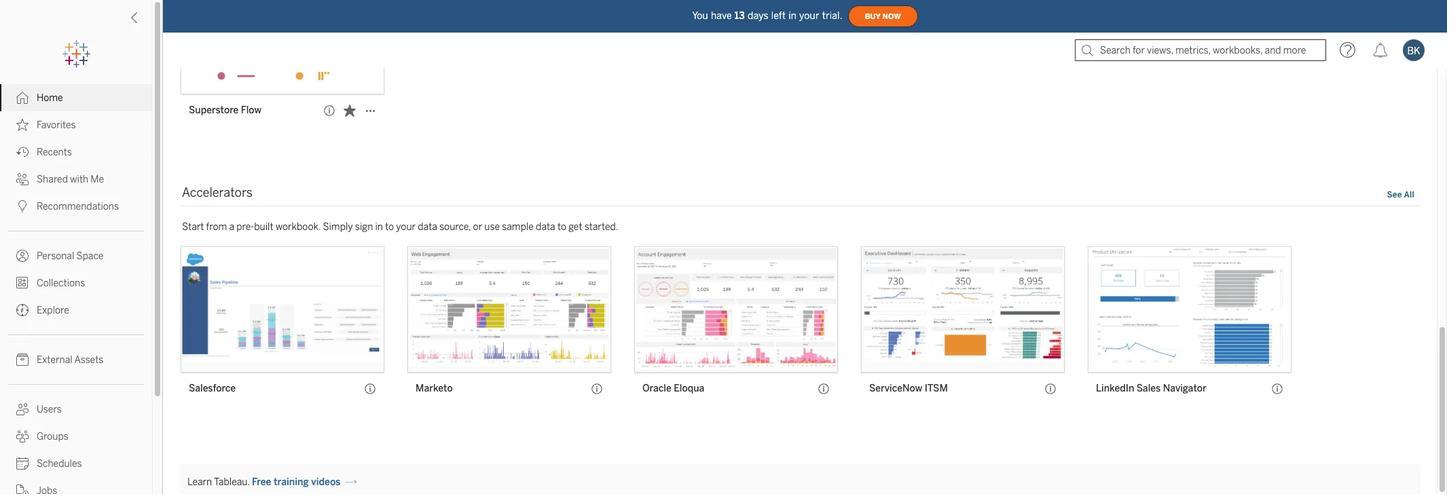 Task type: vqa. For each thing, say whether or not it's contained in the screenshot.
Created on/after's "on/after"
no



Task type: describe. For each thing, give the bounding box(es) containing it.
users link
[[0, 396, 152, 423]]

oracle eloqua
[[643, 383, 705, 395]]

workbook.
[[276, 222, 321, 233]]

personal
[[37, 251, 74, 262]]

0 vertical spatial in
[[789, 10, 797, 21]]

groups link
[[0, 423, 152, 450]]

1 data from the left
[[418, 222, 437, 233]]

external assets link
[[0, 346, 152, 374]]

buy
[[865, 12, 881, 21]]

users
[[37, 404, 62, 416]]

schedules link
[[0, 450, 152, 478]]

free training videos link
[[252, 477, 357, 489]]

me
[[91, 174, 104, 185]]

recents link
[[0, 139, 152, 166]]

space
[[76, 251, 104, 262]]

see all link
[[1387, 188, 1416, 203]]

see all
[[1387, 190, 1415, 200]]

learn
[[187, 477, 212, 489]]

shared
[[37, 174, 68, 185]]

navigation panel element
[[0, 41, 152, 495]]

with
[[70, 174, 88, 185]]

from
[[206, 222, 227, 233]]

have
[[711, 10, 732, 21]]

home
[[37, 92, 63, 104]]

pre-
[[237, 222, 254, 233]]

1 vertical spatial in
[[375, 222, 383, 233]]

marketo
[[416, 383, 453, 395]]

main navigation. press the up and down arrow keys to access links. element
[[0, 84, 152, 495]]

you have 13 days left in your trial.
[[692, 10, 843, 21]]

0 vertical spatial your
[[800, 10, 820, 21]]

simply
[[323, 222, 353, 233]]

tableau.
[[214, 477, 250, 489]]

or
[[473, 222, 482, 233]]

superstore flow
[[189, 105, 262, 116]]

groups
[[37, 431, 68, 443]]

days
[[748, 10, 769, 21]]

left
[[772, 10, 786, 21]]

use
[[485, 222, 500, 233]]

trial.
[[822, 10, 843, 21]]

shared with me
[[37, 174, 104, 185]]

all
[[1404, 190, 1415, 200]]

free
[[252, 477, 271, 489]]

source,
[[440, 222, 471, 233]]

shared with me link
[[0, 166, 152, 193]]

linkedin sales navigator
[[1096, 383, 1207, 395]]

superstore
[[189, 105, 239, 116]]



Task type: locate. For each thing, give the bounding box(es) containing it.
2 to from the left
[[558, 222, 567, 233]]

explore link
[[0, 297, 152, 324]]

accelerators
[[182, 186, 253, 201]]

data
[[418, 222, 437, 233], [536, 222, 555, 233]]

itsm
[[925, 383, 948, 395]]

built
[[254, 222, 273, 233]]

schedules
[[37, 459, 82, 470]]

to right sign
[[385, 222, 394, 233]]

you
[[692, 10, 708, 21]]

oracle
[[643, 383, 672, 395]]

to
[[385, 222, 394, 233], [558, 222, 567, 233]]

1 horizontal spatial to
[[558, 222, 567, 233]]

servicenow itsm
[[869, 383, 948, 395]]

buy now button
[[848, 5, 918, 27]]

started.
[[585, 222, 619, 233]]

in right sign
[[375, 222, 383, 233]]

in right left
[[789, 10, 797, 21]]

navigator
[[1163, 383, 1207, 395]]

recommendations
[[37, 201, 119, 213]]

0 horizontal spatial in
[[375, 222, 383, 233]]

to left get
[[558, 222, 567, 233]]

eloqua
[[674, 383, 705, 395]]

personal space link
[[0, 242, 152, 270]]

1 vertical spatial your
[[396, 222, 416, 233]]

buy now
[[865, 12, 901, 21]]

assets
[[74, 355, 103, 366]]

salesforce
[[189, 383, 236, 395]]

your left trial.
[[800, 10, 820, 21]]

1 horizontal spatial data
[[536, 222, 555, 233]]

0 horizontal spatial your
[[396, 222, 416, 233]]

linkedin
[[1096, 383, 1135, 395]]

collections link
[[0, 270, 152, 297]]

0 horizontal spatial to
[[385, 222, 394, 233]]

collections
[[37, 278, 85, 289]]

free training videos
[[252, 477, 341, 489]]

in
[[789, 10, 797, 21], [375, 222, 383, 233]]

recents
[[37, 147, 72, 158]]

external
[[37, 355, 72, 366]]

1 horizontal spatial in
[[789, 10, 797, 21]]

favorites link
[[0, 111, 152, 139]]

your right sign
[[396, 222, 416, 233]]

servicenow
[[869, 383, 923, 395]]

personal space
[[37, 251, 104, 262]]

a
[[229, 222, 234, 233]]

see
[[1387, 190, 1402, 200]]

flow
[[241, 105, 262, 116]]

get
[[569, 222, 583, 233]]

data left source,
[[418, 222, 437, 233]]

home link
[[0, 84, 152, 111]]

training
[[274, 477, 309, 489]]

external assets
[[37, 355, 103, 366]]

sample
[[502, 222, 534, 233]]

favorites
[[37, 120, 76, 131]]

start from a pre-built workbook. simply sign in to your data source, or use sample data to get started.
[[182, 222, 619, 233]]

explore
[[37, 305, 69, 317]]

data right sample
[[536, 222, 555, 233]]

1 horizontal spatial your
[[800, 10, 820, 21]]

1 to from the left
[[385, 222, 394, 233]]

your
[[800, 10, 820, 21], [396, 222, 416, 233]]

videos
[[311, 477, 341, 489]]

sign
[[355, 222, 373, 233]]

start
[[182, 222, 204, 233]]

right arrow image
[[345, 477, 357, 489]]

learn tableau.
[[187, 477, 250, 489]]

recommendations link
[[0, 193, 152, 220]]

Search for views, metrics, workbooks, and more text field
[[1075, 39, 1327, 61]]

0 horizontal spatial data
[[418, 222, 437, 233]]

13
[[735, 10, 745, 21]]

2 data from the left
[[536, 222, 555, 233]]

sales
[[1137, 383, 1161, 395]]

now
[[883, 12, 901, 21]]



